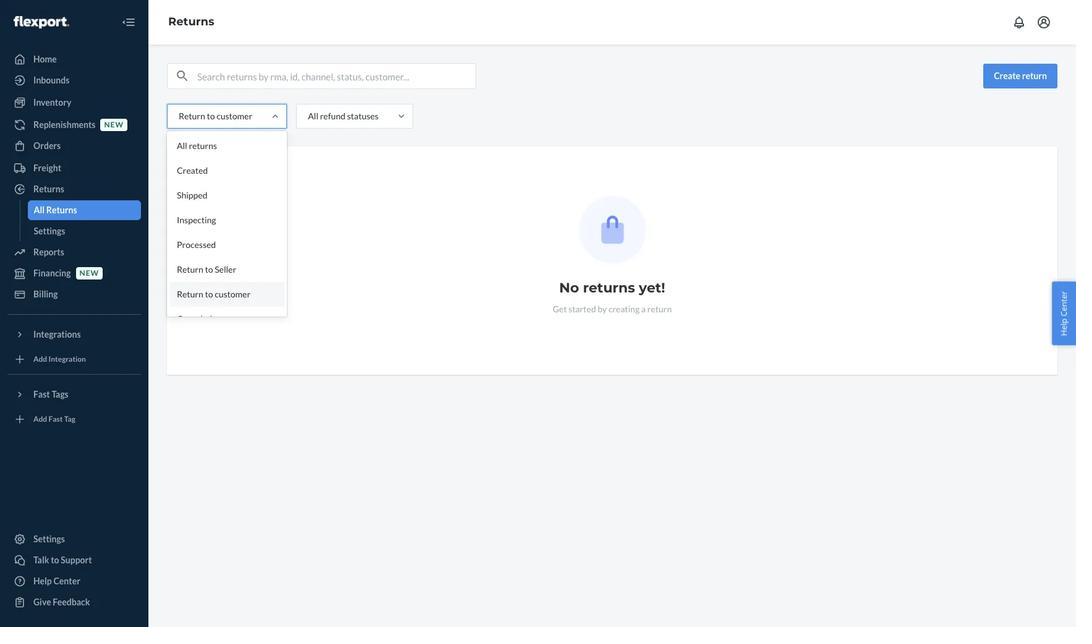 Task type: vqa. For each thing, say whether or not it's contained in the screenshot.
"Can"
no



Task type: locate. For each thing, give the bounding box(es) containing it.
0 vertical spatial returns
[[168, 15, 214, 29]]

1 horizontal spatial returns
[[583, 280, 635, 296]]

return to customer down return to seller
[[177, 289, 251, 299]]

orders link
[[7, 136, 141, 156]]

to right talk at the bottom left of the page
[[51, 555, 59, 566]]

to down return to seller
[[205, 289, 213, 299]]

customer
[[217, 111, 253, 121], [215, 289, 251, 299]]

returns for no
[[583, 280, 635, 296]]

1 vertical spatial help
[[33, 576, 52, 587]]

by
[[598, 304, 607, 314]]

return up all returns
[[179, 111, 205, 121]]

return up canceled on the left of the page
[[177, 289, 203, 299]]

to inside button
[[51, 555, 59, 566]]

1 add from the top
[[33, 355, 47, 364]]

started
[[569, 304, 596, 314]]

0 horizontal spatial all
[[34, 205, 45, 215]]

all returns
[[177, 140, 217, 151]]

integrations button
[[7, 325, 141, 345]]

1 horizontal spatial new
[[104, 120, 124, 130]]

0 vertical spatial returns link
[[168, 15, 214, 29]]

fast
[[33, 389, 50, 400], [49, 415, 63, 424]]

0 vertical spatial center
[[1059, 291, 1070, 317]]

0 vertical spatial add
[[33, 355, 47, 364]]

0 horizontal spatial help center
[[33, 576, 80, 587]]

1 horizontal spatial help center
[[1059, 291, 1070, 336]]

all
[[308, 111, 319, 121], [177, 140, 187, 151], [34, 205, 45, 215]]

2 vertical spatial return
[[177, 289, 203, 299]]

billing link
[[7, 285, 141, 304]]

fast left "tags"
[[33, 389, 50, 400]]

yet!
[[639, 280, 666, 296]]

0 vertical spatial fast
[[33, 389, 50, 400]]

settings link down all returns link
[[28, 222, 141, 241]]

returns up created
[[189, 140, 217, 151]]

add down fast tags
[[33, 415, 47, 424]]

all up created
[[177, 140, 187, 151]]

support
[[61, 555, 92, 566]]

close navigation image
[[121, 15, 136, 30]]

return right create
[[1023, 71, 1048, 81]]

1 vertical spatial all
[[177, 140, 187, 151]]

0 vertical spatial settings
[[34, 226, 65, 236]]

settings up reports
[[34, 226, 65, 236]]

all returns
[[34, 205, 77, 215]]

settings up talk at the bottom left of the page
[[33, 534, 65, 545]]

add
[[33, 355, 47, 364], [33, 415, 47, 424]]

returns up get started by creating a return
[[583, 280, 635, 296]]

0 horizontal spatial center
[[54, 576, 80, 587]]

2 vertical spatial all
[[34, 205, 45, 215]]

return right a
[[648, 304, 672, 314]]

all left the refund
[[308, 111, 319, 121]]

returns
[[189, 140, 217, 151], [583, 280, 635, 296]]

1 horizontal spatial help
[[1059, 319, 1070, 336]]

replenishments
[[33, 119, 96, 130]]

return
[[1023, 71, 1048, 81], [648, 304, 672, 314]]

customer down seller
[[215, 289, 251, 299]]

0 vertical spatial new
[[104, 120, 124, 130]]

1 vertical spatial returns
[[583, 280, 635, 296]]

return to customer up all returns
[[179, 111, 253, 121]]

return to seller
[[177, 264, 236, 275]]

0 vertical spatial return
[[179, 111, 205, 121]]

0 horizontal spatial returns
[[189, 140, 217, 151]]

0 horizontal spatial new
[[80, 269, 99, 278]]

0 vertical spatial all
[[308, 111, 319, 121]]

1 vertical spatial fast
[[49, 415, 63, 424]]

help
[[1059, 319, 1070, 336], [33, 576, 52, 587]]

financing
[[33, 268, 71, 278]]

0 vertical spatial returns
[[189, 140, 217, 151]]

new up the orders link
[[104, 120, 124, 130]]

0 vertical spatial help
[[1059, 319, 1070, 336]]

new
[[104, 120, 124, 130], [80, 269, 99, 278]]

1 horizontal spatial all
[[177, 140, 187, 151]]

Search returns by rma, id, channel, status, customer... text field
[[197, 64, 476, 88]]

1 settings from the top
[[34, 226, 65, 236]]

all down freight
[[34, 205, 45, 215]]

1 vertical spatial returns link
[[7, 179, 141, 199]]

create return button
[[984, 64, 1058, 88]]

created
[[177, 165, 208, 176]]

0 vertical spatial help center
[[1059, 291, 1070, 336]]

returns link
[[168, 15, 214, 29], [7, 179, 141, 199]]

settings link
[[28, 222, 141, 241], [7, 530, 141, 549]]

all for all refund statuses
[[308, 111, 319, 121]]

settings
[[34, 226, 65, 236], [33, 534, 65, 545]]

get started by creating a return
[[553, 304, 672, 314]]

fast inside fast tags dropdown button
[[33, 389, 50, 400]]

fast left tag
[[49, 415, 63, 424]]

2 horizontal spatial all
[[308, 111, 319, 121]]

freight link
[[7, 158, 141, 178]]

2 add from the top
[[33, 415, 47, 424]]

help center link
[[7, 572, 141, 592]]

customer up all returns
[[217, 111, 253, 121]]

1 vertical spatial new
[[80, 269, 99, 278]]

settings link up 'support'
[[7, 530, 141, 549]]

help center inside button
[[1059, 291, 1070, 336]]

open notifications image
[[1012, 15, 1027, 30]]

home link
[[7, 50, 141, 69]]

new down "reports" link
[[80, 269, 99, 278]]

shipped
[[177, 190, 208, 200]]

all for all returns
[[177, 140, 187, 151]]

0 horizontal spatial return
[[648, 304, 672, 314]]

create
[[994, 71, 1021, 81]]

2 settings from the top
[[33, 534, 65, 545]]

billing
[[33, 289, 58, 299]]

to up all returns
[[207, 111, 215, 121]]

return
[[179, 111, 205, 121], [177, 264, 203, 275], [177, 289, 203, 299]]

to
[[207, 111, 215, 121], [205, 264, 213, 275], [205, 289, 213, 299], [51, 555, 59, 566]]

1 horizontal spatial return
[[1023, 71, 1048, 81]]

returns
[[168, 15, 214, 29], [33, 184, 64, 194], [46, 205, 77, 215]]

no returns yet!
[[560, 280, 666, 296]]

help center button
[[1053, 282, 1077, 345]]

1 vertical spatial return
[[648, 304, 672, 314]]

add fast tag link
[[7, 410, 141, 429]]

center
[[1059, 291, 1070, 317], [54, 576, 80, 587]]

return to customer
[[179, 111, 253, 121], [177, 289, 251, 299]]

1 horizontal spatial center
[[1059, 291, 1070, 317]]

0 vertical spatial return
[[1023, 71, 1048, 81]]

2 vertical spatial returns
[[46, 205, 77, 215]]

1 vertical spatial settings
[[33, 534, 65, 545]]

add left 'integration'
[[33, 355, 47, 364]]

return down processed
[[177, 264, 203, 275]]

0 horizontal spatial returns link
[[7, 179, 141, 199]]

1 vertical spatial add
[[33, 415, 47, 424]]

new for replenishments
[[104, 120, 124, 130]]

1 horizontal spatial returns link
[[168, 15, 214, 29]]

help center
[[1059, 291, 1070, 336], [33, 576, 80, 587]]



Task type: describe. For each thing, give the bounding box(es) containing it.
1 vertical spatial returns
[[33, 184, 64, 194]]

all for all returns
[[34, 205, 45, 215]]

1 vertical spatial help center
[[33, 576, 80, 587]]

statuses
[[347, 111, 379, 121]]

tag
[[64, 415, 75, 424]]

add integration
[[33, 355, 86, 364]]

1 vertical spatial settings link
[[7, 530, 141, 549]]

add integration link
[[7, 350, 141, 369]]

all refund statuses
[[308, 111, 379, 121]]

reports
[[33, 247, 64, 257]]

talk
[[33, 555, 49, 566]]

1 vertical spatial return to customer
[[177, 289, 251, 299]]

0 horizontal spatial help
[[33, 576, 52, 587]]

processed
[[177, 239, 216, 250]]

reports link
[[7, 243, 141, 262]]

fast inside add fast tag link
[[49, 415, 63, 424]]

inventory link
[[7, 93, 141, 113]]

new for financing
[[80, 269, 99, 278]]

1 vertical spatial customer
[[215, 289, 251, 299]]

talk to support button
[[7, 551, 141, 570]]

all returns link
[[28, 200, 141, 220]]

home
[[33, 54, 57, 64]]

give feedback
[[33, 597, 90, 608]]

add fast tag
[[33, 415, 75, 424]]

empty list image
[[579, 196, 646, 264]]

center inside button
[[1059, 291, 1070, 317]]

seller
[[215, 264, 236, 275]]

feedback
[[53, 597, 90, 608]]

to left seller
[[205, 264, 213, 275]]

creating
[[609, 304, 640, 314]]

inbounds link
[[7, 71, 141, 90]]

refund
[[320, 111, 346, 121]]

get
[[553, 304, 567, 314]]

talk to support
[[33, 555, 92, 566]]

1 vertical spatial return
[[177, 264, 203, 275]]

inspecting
[[177, 215, 216, 225]]

fast tags button
[[7, 385, 141, 405]]

0 vertical spatial return to customer
[[179, 111, 253, 121]]

flexport logo image
[[14, 16, 69, 28]]

create return
[[994, 71, 1048, 81]]

help inside button
[[1059, 319, 1070, 336]]

return inside button
[[1023, 71, 1048, 81]]

a
[[642, 304, 646, 314]]

add for add fast tag
[[33, 415, 47, 424]]

integrations
[[33, 329, 81, 340]]

returns for all
[[189, 140, 217, 151]]

give feedback button
[[7, 593, 141, 613]]

no
[[560, 280, 579, 296]]

inbounds
[[33, 75, 69, 85]]

0 vertical spatial settings link
[[28, 222, 141, 241]]

inventory
[[33, 97, 71, 108]]

1 vertical spatial center
[[54, 576, 80, 587]]

orders
[[33, 140, 61, 151]]

canceled
[[177, 314, 212, 324]]

0 vertical spatial customer
[[217, 111, 253, 121]]

fast tags
[[33, 389, 69, 400]]

integration
[[49, 355, 86, 364]]

open account menu image
[[1037, 15, 1052, 30]]

freight
[[33, 163, 61, 173]]

tags
[[52, 389, 69, 400]]

give
[[33, 597, 51, 608]]

add for add integration
[[33, 355, 47, 364]]



